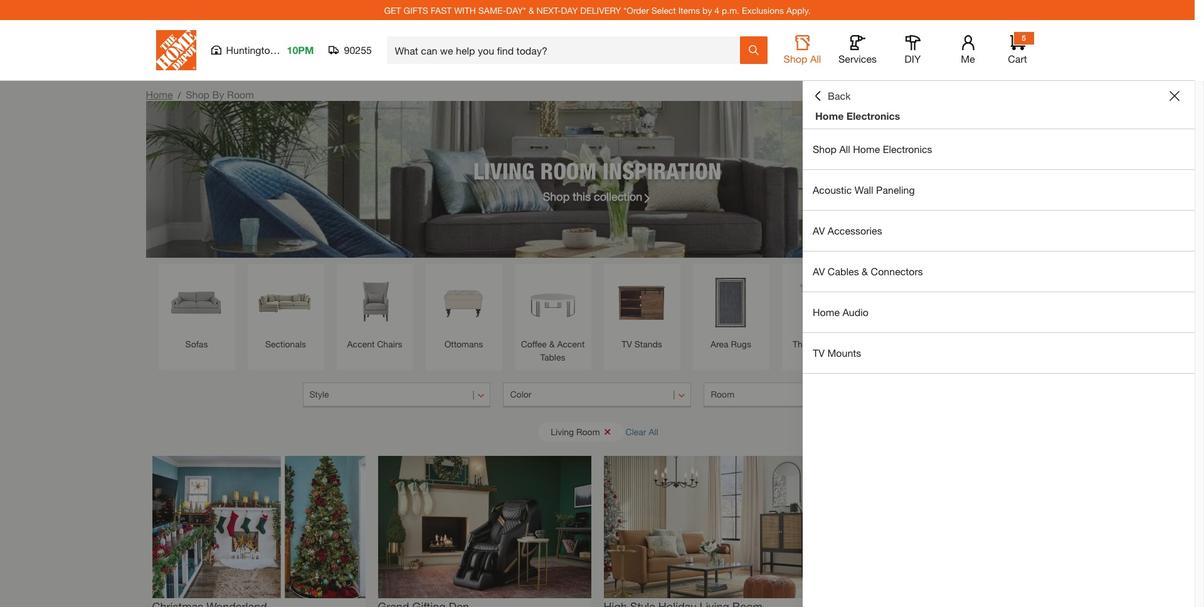 Task type: locate. For each thing, give the bounding box(es) containing it.
all up back 'button'
[[811, 53, 822, 65]]

electronics inside shop all home electronics link
[[883, 143, 933, 155]]

throw pillows
[[793, 339, 848, 350]]

0 horizontal spatial stretchy image image
[[152, 456, 366, 598]]

tv left mounts
[[813, 347, 825, 359]]

park
[[279, 44, 299, 56]]

tv stands link
[[610, 270, 674, 351]]

the home depot logo image
[[156, 30, 196, 70]]

sofas
[[186, 339, 208, 350]]

1 vertical spatial all
[[840, 143, 851, 155]]

av
[[813, 225, 825, 237], [813, 265, 825, 277]]

2 vertical spatial all
[[649, 426, 659, 437]]

all down home electronics
[[840, 143, 851, 155]]

1 accent from the left
[[347, 339, 375, 350]]

acoustic wall paneling
[[813, 184, 915, 196]]

all for shop all home electronics
[[840, 143, 851, 155]]

all right clear
[[649, 426, 659, 437]]

1 av from the top
[[813, 225, 825, 237]]

stands
[[635, 339, 663, 350]]

throw blankets image
[[878, 270, 942, 334]]

2 vertical spatial &
[[550, 339, 555, 350]]

electronics
[[847, 110, 901, 122], [883, 143, 933, 155]]

living inside button
[[551, 426, 574, 437]]

2 horizontal spatial all
[[840, 143, 851, 155]]

1 horizontal spatial &
[[550, 339, 555, 350]]

menu
[[803, 129, 1195, 374]]

0 vertical spatial &
[[529, 5, 534, 15]]

sectionals link
[[254, 270, 318, 351]]

all inside button
[[649, 426, 659, 437]]

room down area
[[711, 389, 735, 400]]

room
[[227, 88, 254, 100], [541, 157, 597, 184], [711, 389, 735, 400], [577, 426, 600, 437]]

2 av from the top
[[813, 265, 825, 277]]

living for living room
[[551, 426, 574, 437]]

shop
[[784, 53, 808, 65], [186, 88, 210, 100], [813, 143, 837, 155], [543, 189, 570, 203]]

accent
[[347, 339, 375, 350], [558, 339, 585, 350]]

living
[[474, 157, 535, 184], [551, 426, 574, 437]]

all inside 'button'
[[811, 53, 822, 65]]

0 horizontal spatial accent
[[347, 339, 375, 350]]

throw
[[793, 339, 818, 350]]

services button
[[838, 35, 878, 65]]

0 vertical spatial all
[[811, 53, 822, 65]]

home for home audio
[[813, 306, 840, 318]]

1 vertical spatial av
[[813, 265, 825, 277]]

av inside av cables & connectors 'link'
[[813, 265, 825, 277]]

select
[[652, 5, 676, 15]]

clear all
[[626, 426, 659, 437]]

2 horizontal spatial stretchy image image
[[604, 456, 817, 598]]

home for home electronics
[[816, 110, 844, 122]]

accessories
[[828, 225, 883, 237]]

shop inside 'button'
[[784, 53, 808, 65]]

electronics up "paneling"
[[883, 143, 933, 155]]

shop down apply.
[[784, 53, 808, 65]]

stretchy image image
[[152, 456, 366, 598], [378, 456, 591, 598], [604, 456, 817, 598]]

1 stretchy image image from the left
[[152, 456, 366, 598]]

shop this collection link
[[543, 188, 652, 205]]

color
[[510, 389, 532, 400]]

by
[[212, 88, 224, 100]]

10pm
[[287, 44, 314, 56]]

0 horizontal spatial tv
[[622, 339, 632, 350]]

av left cables
[[813, 265, 825, 277]]

home down back 'button'
[[816, 110, 844, 122]]

room down 'color' button at the bottom of page
[[577, 426, 600, 437]]

color button
[[504, 383, 692, 408]]

1 vertical spatial living
[[551, 426, 574, 437]]

tv
[[622, 339, 632, 350], [813, 347, 825, 359]]

all for clear all
[[649, 426, 659, 437]]

0 vertical spatial living
[[474, 157, 535, 184]]

sofas image
[[165, 270, 229, 334]]

av inside av accessories link
[[813, 225, 825, 237]]

1 horizontal spatial all
[[811, 53, 822, 65]]

menu containing shop all home electronics
[[803, 129, 1195, 374]]

tv left stands
[[622, 339, 632, 350]]

me
[[962, 53, 976, 65]]

av accessories link
[[803, 211, 1195, 251]]

av left accessories
[[813, 225, 825, 237]]

next-
[[537, 5, 561, 15]]

1 vertical spatial &
[[862, 265, 869, 277]]

0 horizontal spatial living
[[474, 157, 535, 184]]

/
[[178, 90, 181, 100]]

2 stretchy image image from the left
[[378, 456, 591, 598]]

0 vertical spatial av
[[813, 225, 825, 237]]

5
[[1022, 33, 1027, 43]]

tv inside tv mounts link
[[813, 347, 825, 359]]

& inside av cables & connectors 'link'
[[862, 265, 869, 277]]

area rugs
[[711, 339, 752, 350]]

throw pillows link
[[788, 270, 852, 351]]

3 stretchy image image from the left
[[604, 456, 817, 598]]

accent up tables
[[558, 339, 585, 350]]

tv inside tv stands link
[[622, 339, 632, 350]]

shop for shop this collection
[[543, 189, 570, 203]]

tv for tv mounts
[[813, 347, 825, 359]]

all for shop all
[[811, 53, 822, 65]]

get gifts fast with same-day* & next-day delivery *order select items by 4 p.m. exclusions apply.
[[384, 5, 811, 15]]

shop all home electronics link
[[803, 129, 1195, 169]]

1 horizontal spatial tv
[[813, 347, 825, 359]]

home left "audio"
[[813, 306, 840, 318]]

1 horizontal spatial stretchy image image
[[378, 456, 591, 598]]

sectionals
[[265, 339, 306, 350]]

& right cables
[[862, 265, 869, 277]]

2 horizontal spatial &
[[862, 265, 869, 277]]

shop left this
[[543, 189, 570, 203]]

room inside button
[[577, 426, 600, 437]]

pillows
[[820, 339, 848, 350]]

style button
[[303, 383, 491, 408]]

1 horizontal spatial accent
[[558, 339, 585, 350]]

0 horizontal spatial all
[[649, 426, 659, 437]]

accent inside coffee & accent tables
[[558, 339, 585, 350]]

av cables & connectors
[[813, 265, 924, 277]]

room up this
[[541, 157, 597, 184]]

&
[[529, 5, 534, 15], [862, 265, 869, 277], [550, 339, 555, 350]]

connectors
[[871, 265, 924, 277]]

& up tables
[[550, 339, 555, 350]]

ottomans image
[[432, 270, 496, 334]]

all
[[811, 53, 822, 65], [840, 143, 851, 155], [649, 426, 659, 437]]

audio
[[843, 306, 869, 318]]

home left /
[[146, 88, 173, 100]]

home for home / shop by room
[[146, 88, 173, 100]]

shop up "acoustic"
[[813, 143, 837, 155]]

cart
[[1009, 53, 1028, 65]]

living room button
[[539, 423, 624, 441]]

fast
[[431, 5, 452, 15]]

*order
[[624, 5, 649, 15]]

home audio link
[[803, 292, 1195, 333]]

electronics up the shop all home electronics in the top right of the page
[[847, 110, 901, 122]]

& right day*
[[529, 5, 534, 15]]

accent left chairs at the bottom left of page
[[347, 339, 375, 350]]

home inside 'link'
[[813, 306, 840, 318]]

sofas link
[[165, 270, 229, 351]]

ottomans link
[[432, 270, 496, 351]]

sectionals image
[[254, 270, 318, 334]]

area rugs image
[[699, 270, 763, 334]]

1 horizontal spatial living
[[551, 426, 574, 437]]

curtains & drapes image
[[967, 270, 1031, 334]]

1 vertical spatial electronics
[[883, 143, 933, 155]]

2 accent from the left
[[558, 339, 585, 350]]

chairs
[[377, 339, 403, 350]]

exclusions
[[742, 5, 784, 15]]

with
[[454, 5, 476, 15]]

home
[[146, 88, 173, 100], [816, 110, 844, 122], [854, 143, 881, 155], [813, 306, 840, 318]]



Task type: vqa. For each thing, say whether or not it's contained in the screenshot.
topmost caret icon
no



Task type: describe. For each thing, give the bounding box(es) containing it.
living room
[[551, 426, 600, 437]]

living room inspiration
[[474, 157, 722, 184]]

cart 5
[[1009, 33, 1028, 65]]

av cables & connectors link
[[803, 252, 1195, 292]]

shop all button
[[783, 35, 823, 65]]

tv mounts link
[[803, 333, 1195, 373]]

av for av cables & connectors
[[813, 265, 825, 277]]

coffee
[[521, 339, 547, 350]]

av accessories
[[813, 225, 883, 237]]

feedback link image
[[1188, 212, 1205, 280]]

shop this collection
[[543, 189, 643, 203]]

day*
[[506, 5, 527, 15]]

collection
[[594, 189, 643, 203]]

tv for tv stands
[[622, 339, 632, 350]]

wall
[[855, 184, 874, 196]]

tv stands
[[622, 339, 663, 350]]

drawer close image
[[1170, 91, 1180, 101]]

& inside coffee & accent tables
[[550, 339, 555, 350]]

accent chairs
[[347, 339, 403, 350]]

ottomans
[[445, 339, 483, 350]]

home electronics
[[816, 110, 901, 122]]

shop right /
[[186, 88, 210, 100]]

accent chairs image
[[343, 270, 407, 334]]

by
[[703, 5, 712, 15]]

this
[[573, 189, 591, 203]]

clear all button
[[626, 420, 659, 444]]

room right by
[[227, 88, 254, 100]]

acoustic wall paneling link
[[803, 170, 1195, 210]]

rugs
[[731, 339, 752, 350]]

90255 button
[[329, 44, 372, 56]]

throw pillows image
[[788, 270, 852, 334]]

tv mounts
[[813, 347, 862, 359]]

clear
[[626, 426, 647, 437]]

home down home electronics
[[854, 143, 881, 155]]

room inside button
[[711, 389, 735, 400]]

items
[[679, 5, 700, 15]]

tv stands image
[[610, 270, 674, 334]]

apply.
[[787, 5, 811, 15]]

huntington
[[226, 44, 276, 56]]

p.m.
[[722, 5, 740, 15]]

0 vertical spatial electronics
[[847, 110, 901, 122]]

services
[[839, 53, 877, 65]]

shop for shop all home electronics
[[813, 143, 837, 155]]

coffee & accent tables
[[521, 339, 585, 363]]

What can we help you find today? search field
[[395, 37, 740, 63]]

paneling
[[877, 184, 915, 196]]

cables
[[828, 265, 859, 277]]

home / shop by room
[[146, 88, 254, 100]]

shop all
[[784, 53, 822, 65]]

mounts
[[828, 347, 862, 359]]

4
[[715, 5, 720, 15]]

delivery
[[581, 5, 622, 15]]

av for av accessories
[[813, 225, 825, 237]]

area rugs link
[[699, 270, 763, 351]]

coffee & accent tables link
[[521, 270, 585, 364]]

0 horizontal spatial &
[[529, 5, 534, 15]]

room button
[[704, 383, 893, 408]]

area
[[711, 339, 729, 350]]

home link
[[146, 88, 173, 100]]

acoustic
[[813, 184, 852, 196]]

shop all home electronics
[[813, 143, 933, 155]]

diy
[[905, 53, 921, 65]]

huntington park
[[226, 44, 299, 56]]

home audio
[[813, 306, 869, 318]]

shop for shop all
[[784, 53, 808, 65]]

gifts
[[404, 5, 429, 15]]

tables
[[541, 352, 566, 363]]

inspiration
[[603, 157, 722, 184]]

get
[[384, 5, 401, 15]]

back
[[828, 90, 851, 102]]

day
[[561, 5, 578, 15]]

style
[[310, 389, 329, 400]]

living for living room inspiration
[[474, 157, 535, 184]]

me button
[[948, 35, 989, 65]]

back button
[[813, 90, 851, 102]]

coffee & accent tables image
[[521, 270, 585, 334]]

diy button
[[893, 35, 933, 65]]

accent chairs link
[[343, 270, 407, 351]]

90255
[[344, 44, 372, 56]]

same-
[[479, 5, 506, 15]]



